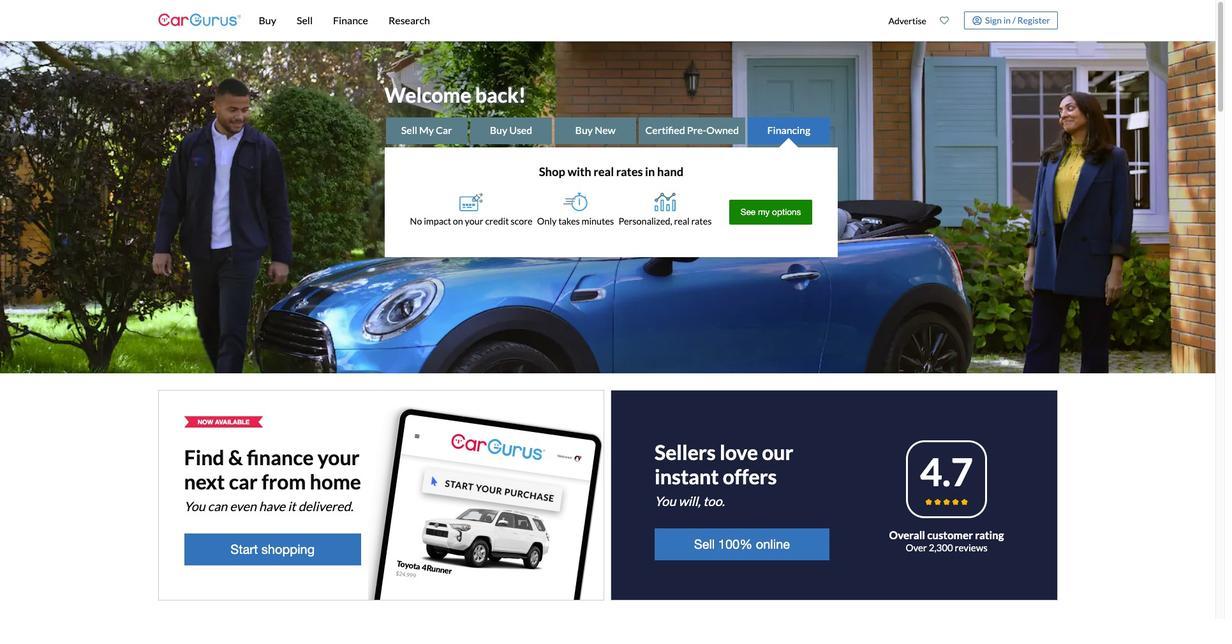 Task type: locate. For each thing, give the bounding box(es) containing it.
sell left my
[[401, 124, 417, 136]]

2 vertical spatial sell
[[694, 537, 715, 552]]

1 horizontal spatial rates
[[691, 216, 712, 227]]

sell
[[297, 14, 313, 26], [401, 124, 417, 136], [694, 537, 715, 552]]

options
[[772, 207, 801, 217]]

you left can
[[184, 499, 205, 514]]

real
[[594, 165, 614, 179], [674, 216, 690, 227]]

certified pre-owned
[[645, 124, 739, 136]]

no
[[410, 216, 422, 227]]

find
[[184, 445, 224, 470]]

only
[[537, 216, 557, 227]]

0 vertical spatial rates
[[616, 165, 643, 179]]

reviews
[[955, 542, 988, 553]]

delivered.
[[298, 499, 353, 514]]

finance
[[333, 14, 368, 26]]

sell inside popup button
[[297, 14, 313, 26]]

0 vertical spatial your
[[465, 216, 484, 227]]

available
[[215, 418, 250, 426]]

&
[[228, 445, 243, 470]]

your up delivered.
[[318, 445, 360, 470]]

sell inside button
[[694, 537, 715, 552]]

sell button
[[287, 0, 323, 41]]

buy for buy used
[[490, 124, 507, 136]]

impact
[[424, 216, 451, 227]]

takes
[[559, 216, 580, 227]]

buy for buy new
[[575, 124, 593, 136]]

you inside sellers love our instant offers you will, too.
[[655, 493, 676, 509]]

real right with
[[594, 165, 614, 179]]

0 vertical spatial in
[[1004, 15, 1011, 25]]

now available
[[198, 418, 250, 426]]

see my options link
[[729, 200, 813, 225]]

register
[[1018, 15, 1050, 25]]

finance
[[247, 445, 314, 470]]

over
[[906, 542, 927, 553]]

0 horizontal spatial your
[[318, 445, 360, 470]]

1 horizontal spatial your
[[465, 216, 484, 227]]

with
[[568, 165, 591, 179]]

have
[[259, 499, 285, 514]]

0 horizontal spatial you
[[184, 499, 205, 514]]

hand
[[657, 165, 684, 179]]

rates
[[616, 165, 643, 179], [691, 216, 712, 227]]

can
[[208, 499, 227, 514]]

find & finance your next car from home you can even have it delivered.
[[184, 445, 361, 514]]

buy left new
[[575, 124, 593, 136]]

menu bar containing buy
[[241, 0, 882, 41]]

1 horizontal spatial you
[[655, 493, 676, 509]]

1 vertical spatial real
[[674, 216, 690, 227]]

in left hand
[[645, 165, 655, 179]]

rates left hand
[[616, 165, 643, 179]]

1 vertical spatial your
[[318, 445, 360, 470]]

financing
[[767, 124, 811, 136]]

sellers love our instant offers you will, too.
[[655, 440, 794, 509]]

in left /
[[1004, 15, 1011, 25]]

your
[[465, 216, 484, 227], [318, 445, 360, 470]]

next
[[184, 469, 225, 494]]

love
[[720, 440, 758, 465]]

sell for sell my car
[[401, 124, 417, 136]]

car
[[436, 124, 452, 136]]

buy
[[259, 14, 276, 26], [490, 124, 507, 136], [575, 124, 593, 136]]

in
[[1004, 15, 1011, 25], [645, 165, 655, 179]]

0 horizontal spatial in
[[645, 165, 655, 179]]

1 horizontal spatial real
[[674, 216, 690, 227]]

pre-
[[687, 124, 706, 136]]

will,
[[678, 493, 701, 509]]

minutes
[[582, 216, 614, 227]]

see my options
[[741, 207, 801, 217]]

0 vertical spatial real
[[594, 165, 614, 179]]

sell for sell
[[297, 14, 313, 26]]

buy for buy
[[259, 14, 276, 26]]

1 vertical spatial rates
[[691, 216, 712, 227]]

you
[[655, 493, 676, 509], [184, 499, 205, 514]]

2 horizontal spatial buy
[[575, 124, 593, 136]]

1 horizontal spatial buy
[[490, 124, 507, 136]]

menu containing sign in / register
[[882, 3, 1058, 38]]

sell 100% online
[[694, 537, 790, 552]]

sell my car
[[401, 124, 452, 136]]

rates left see
[[691, 216, 712, 227]]

shop with real rates in hand
[[539, 165, 684, 179]]

buy left the sell popup button at the left of the page
[[259, 14, 276, 26]]

sign in / register
[[985, 15, 1050, 25]]

0 horizontal spatial sell
[[297, 14, 313, 26]]

start shopping
[[231, 542, 315, 557]]

offers
[[723, 464, 777, 489]]

owned
[[706, 124, 739, 136]]

sell 100% online button
[[655, 529, 830, 561]]

2 horizontal spatial sell
[[694, 537, 715, 552]]

score
[[511, 216, 533, 227]]

0 horizontal spatial real
[[594, 165, 614, 179]]

1 horizontal spatial sell
[[401, 124, 417, 136]]

1 vertical spatial sell
[[401, 124, 417, 136]]

0 horizontal spatial buy
[[259, 14, 276, 26]]

4.7
[[920, 449, 973, 495]]

0 vertical spatial sell
[[297, 14, 313, 26]]

home
[[310, 469, 361, 494]]

menu
[[882, 3, 1058, 38]]

your right the on
[[465, 216, 484, 227]]

cargurus logo homepage link link
[[158, 2, 241, 39]]

you left will,
[[655, 493, 676, 509]]

menu bar
[[241, 0, 882, 41]]

your inside find & finance your next car from home you can even have it delivered.
[[318, 445, 360, 470]]

online
[[756, 537, 790, 552]]

sell left 100% on the bottom
[[694, 537, 715, 552]]

welcome back!
[[385, 82, 526, 107]]

buy inside popup button
[[259, 14, 276, 26]]

sign in / register link
[[965, 11, 1058, 29]]

1 horizontal spatial in
[[1004, 15, 1011, 25]]

buy used
[[490, 124, 532, 136]]

sell right buy popup button
[[297, 14, 313, 26]]

only takes minutes
[[537, 216, 614, 227]]

sellers
[[655, 440, 716, 465]]

1 vertical spatial in
[[645, 165, 655, 179]]

real right personalized,
[[674, 216, 690, 227]]

no impact on your credit score
[[410, 216, 533, 227]]

buy left used
[[490, 124, 507, 136]]



Task type: describe. For each thing, give the bounding box(es) containing it.
your for finance
[[318, 445, 360, 470]]

our
[[762, 440, 794, 465]]

overall customer rating over 2,300 reviews
[[889, 529, 1004, 553]]

start shopping button
[[184, 534, 361, 566]]

100%
[[719, 537, 753, 552]]

instant
[[655, 464, 719, 489]]

now
[[198, 418, 213, 426]]

even
[[230, 499, 256, 514]]

sell for sell 100% online
[[694, 537, 715, 552]]

advertise
[[889, 15, 927, 26]]

research button
[[378, 0, 440, 41]]

customer
[[927, 529, 973, 542]]

personalized, real rates
[[619, 216, 712, 227]]

sign
[[985, 15, 1002, 25]]

on
[[453, 216, 463, 227]]

shop
[[539, 165, 565, 179]]

new
[[595, 124, 616, 136]]

back!
[[475, 82, 526, 107]]

shopping
[[262, 542, 315, 557]]

2,300
[[929, 542, 953, 553]]

finance button
[[323, 0, 378, 41]]

your for on
[[465, 216, 484, 227]]

cargurus logo homepage link image
[[158, 2, 241, 39]]

car
[[229, 469, 258, 494]]

user icon image
[[972, 16, 982, 25]]

rating
[[975, 529, 1004, 542]]

too.
[[703, 493, 725, 509]]

welcome
[[385, 82, 471, 107]]

certified
[[645, 124, 685, 136]]

advertise link
[[882, 3, 933, 38]]

my
[[758, 207, 770, 217]]

used
[[509, 124, 532, 136]]

buy new
[[575, 124, 616, 136]]

you inside find & finance your next car from home you can even have it delivered.
[[184, 499, 205, 514]]

/
[[1013, 15, 1016, 25]]

from
[[262, 469, 306, 494]]

it
[[288, 499, 296, 514]]

see
[[741, 207, 756, 217]]

credit
[[485, 216, 509, 227]]

personalized,
[[619, 216, 672, 227]]

start
[[231, 542, 258, 557]]

overall
[[889, 529, 925, 542]]

0 horizontal spatial rates
[[616, 165, 643, 179]]

research
[[389, 14, 430, 26]]

buy button
[[249, 0, 287, 41]]

saved cars image
[[940, 16, 949, 25]]

my
[[419, 124, 434, 136]]



Task type: vqa. For each thing, say whether or not it's contained in the screenshot.
the middle its
no



